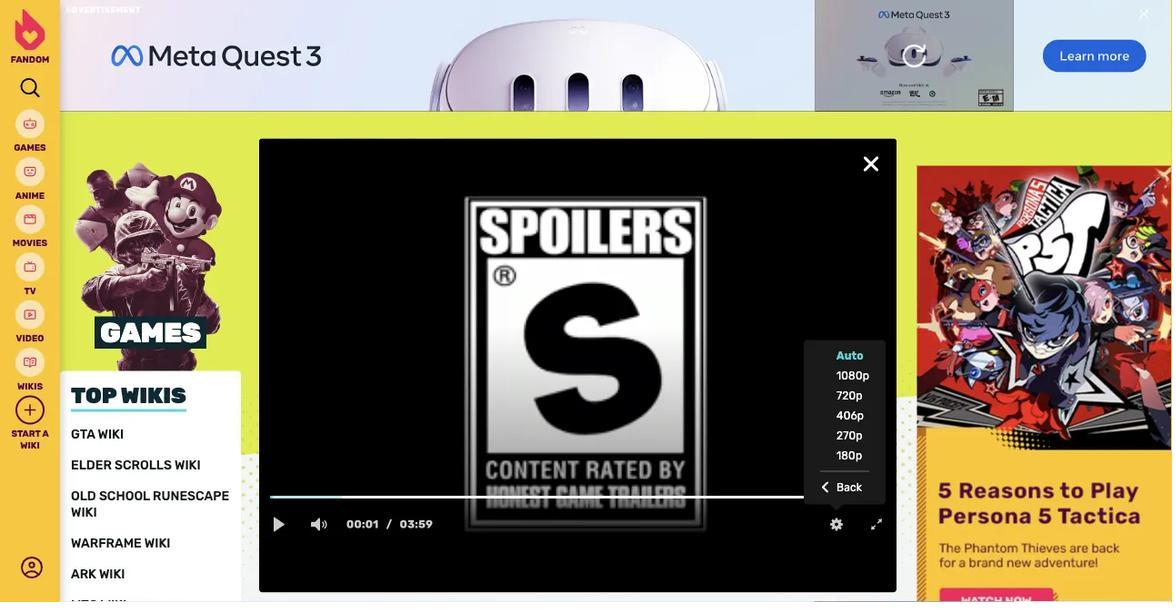 Task type: describe. For each thing, give the bounding box(es) containing it.
ark wiki
[[71, 567, 125, 582]]

platforming
[[712, 441, 791, 459]]

1 horizontal spatial games
[[100, 317, 201, 349]]

wiki up runescape
[[175, 458, 201, 473]]

school
[[99, 489, 150, 504]]

honest for honest game trailers | super mario bros. wonder
[[304, 338, 403, 370]]

adventure
[[491, 462, 560, 479]]

wiki up ark wiki link
[[144, 536, 170, 551]]

game for honest game trailers | super mario bros. wonder
[[408, 338, 485, 370]]

mario inside honest game trailers powers up for this look at game of the year nominee super mario bros. wonder, an epic new 2d platforming adventure from nintendo.
[[470, 441, 507, 459]]

bros. inside honest game trailers powers up for this look at game of the year nominee super mario bros. wonder, an epic new 2d platforming adventure from nintendo.
[[511, 441, 545, 459]]

video player application
[[259, 187, 897, 545]]

wonder
[[527, 375, 629, 407]]

mute button group
[[299, 505, 339, 545]]

honest game trailers powers up for this look at game of the year nominee super mario bros. wonder, an epic new 2d platforming adventure from nintendo.
[[360, 421, 795, 479]]

look
[[632, 421, 660, 439]]

video
[[16, 333, 44, 344]]

super inside 'honest game trailers | super mario bros. wonder'
[[613, 338, 693, 370]]

movies link
[[0, 205, 60, 249]]

elder
[[71, 458, 112, 473]]

406p
[[837, 410, 864, 422]]

old school runescape wiki link
[[71, 489, 230, 521]]

for
[[581, 421, 600, 439]]

0 vertical spatial games
[[14, 142, 46, 153]]

tv link
[[0, 253, 60, 297]]

honest game trailers | super mario bros. wonder link
[[292, 335, 864, 409]]

the
[[740, 421, 762, 439]]

elder scrolls wiki
[[71, 458, 201, 473]]

start a wiki
[[11, 429, 49, 451]]

00:01
[[346, 519, 379, 531]]

super mario link
[[461, 154, 541, 167]]

wonder,
[[549, 441, 602, 459]]

fandom
[[11, 54, 49, 65]]

honest trailers link
[[347, 154, 454, 167]]

movies
[[13, 238, 47, 249]]

games link for honest trailers link
[[292, 154, 340, 167]]

bros. inside 'honest game trailers | super mario bros. wonder'
[[781, 338, 852, 370]]

gta
[[71, 427, 95, 442]]

00:01 timer
[[346, 505, 379, 545]]

this
[[603, 421, 628, 439]]

video link
[[0, 301, 60, 345]]

honest for honest trailers
[[352, 154, 394, 167]]

trailers for powers
[[455, 421, 504, 439]]

up
[[560, 421, 577, 439]]

gta wiki link
[[71, 427, 230, 443]]

advertisement
[[65, 5, 141, 15]]

year
[[766, 421, 795, 439]]

elder scrolls wiki link
[[71, 458, 230, 474]]

180p
[[837, 450, 862, 462]]

top wikis
[[71, 383, 186, 409]]

0 horizontal spatial wikis
[[17, 381, 43, 392]]

trailers for |
[[490, 338, 594, 370]]

auto
[[837, 350, 864, 362]]



Task type: vqa. For each thing, say whether or not it's contained in the screenshot.
fandom image
no



Task type: locate. For each thing, give the bounding box(es) containing it.
0 vertical spatial mario
[[503, 154, 537, 167]]

ark
[[71, 567, 96, 582]]

super right | at right
[[613, 338, 693, 370]]

0 horizontal spatial games
[[14, 142, 46, 153]]

0 vertical spatial trailers
[[396, 154, 447, 167]]

a
[[42, 429, 49, 440]]

from
[[563, 462, 596, 479]]

games up "top wikis"
[[100, 317, 201, 349]]

wiki right the ark on the bottom left of the page
[[99, 567, 125, 582]]

1 vertical spatial super
[[613, 338, 693, 370]]

trailers inside honest game trailers powers up for this look at game of the year nominee super mario bros. wonder, an epic new 2d platforming adventure from nintendo.
[[455, 421, 504, 439]]

super inside honest game trailers powers up for this look at game of the year nominee super mario bros. wonder, an epic new 2d platforming adventure from nintendo.
[[427, 441, 467, 459]]

game
[[408, 338, 485, 370], [412, 421, 452, 439], [680, 421, 719, 439]]

an
[[606, 441, 623, 459]]

1 horizontal spatial bros.
[[781, 338, 852, 370]]

start a wiki link
[[0, 396, 60, 451]]

honest trailers
[[352, 154, 449, 167]]

nominee
[[365, 441, 423, 459]]

games
[[14, 142, 46, 153], [296, 154, 336, 167], [100, 317, 201, 349]]

0 vertical spatial bros.
[[781, 338, 852, 370]]

at
[[663, 421, 677, 439]]

0 vertical spatial advertisement region
[[60, 0, 1172, 111]]

1 vertical spatial games
[[296, 154, 336, 167]]

1 vertical spatial honest
[[304, 338, 403, 370]]

new
[[658, 441, 686, 459]]

advertisement region
[[60, 0, 1172, 111], [917, 166, 1172, 603]]

trailers left super mario link
[[396, 154, 447, 167]]

anime link
[[0, 157, 60, 201]]

mario
[[503, 154, 537, 167], [699, 338, 775, 370], [470, 441, 507, 459]]

fandom link
[[3, 9, 57, 65]]

bros. up adventure
[[511, 441, 545, 459]]

0 horizontal spatial bros.
[[511, 441, 545, 459]]

0 vertical spatial super
[[465, 154, 500, 167]]

super mario
[[465, 154, 537, 167]]

games link left honest trailers
[[292, 154, 340, 167]]

tv
[[24, 286, 36, 296]]

of
[[723, 421, 737, 439]]

trailers inside 'honest game trailers | super mario bros. wonder'
[[490, 338, 594, 370]]

03:59 timer
[[379, 505, 433, 545]]

honest inside honest game trailers powers up for this look at game of the year nominee super mario bros. wonder, an epic new 2d platforming adventure from nintendo.
[[360, 421, 409, 439]]

game inside 'honest game trailers | super mario bros. wonder'
[[408, 338, 485, 370]]

1 vertical spatial advertisement region
[[917, 166, 1172, 603]]

wiki right gta
[[98, 427, 124, 442]]

wiki
[[98, 427, 124, 442], [20, 440, 40, 451], [175, 458, 201, 473], [71, 506, 97, 521], [144, 536, 170, 551], [99, 567, 125, 582]]

super right honest trailers
[[465, 154, 500, 167]]

warframe wiki
[[71, 536, 170, 551]]

|
[[600, 338, 607, 370]]

super
[[465, 154, 500, 167], [613, 338, 693, 370], [427, 441, 467, 459]]

wiki inside start a wiki
[[20, 440, 40, 451]]

1 vertical spatial mario
[[699, 338, 775, 370]]

start
[[11, 429, 41, 440]]

anime
[[15, 190, 45, 201]]

games link
[[0, 110, 60, 154], [292, 154, 340, 167]]

honest game trailers | super mario bros. wonder
[[304, 338, 852, 407]]

trailers up the wonder
[[490, 338, 594, 370]]

wikis up the start a wiki link on the left bottom
[[17, 381, 43, 392]]

gta wiki
[[71, 427, 124, 442]]

2 vertical spatial trailers
[[455, 421, 504, 439]]

games left honest trailers
[[296, 154, 336, 167]]

1 vertical spatial bros.
[[511, 441, 545, 459]]

0 vertical spatial honest
[[352, 154, 394, 167]]

wiki down old
[[71, 506, 97, 521]]

honest
[[352, 154, 394, 167], [304, 338, 403, 370], [360, 421, 409, 439]]

games link for anime link
[[0, 110, 60, 154]]

0 horizontal spatial games link
[[0, 110, 60, 154]]

back
[[837, 481, 862, 494]]

super right nominee
[[427, 441, 467, 459]]

2 vertical spatial super
[[427, 441, 467, 459]]

game for honest game trailers powers up for this look at game of the year nominee super mario bros. wonder, an epic new 2d platforming adventure from nintendo.
[[412, 421, 452, 439]]

1080p
[[837, 370, 869, 382]]

honest inside 'honest game trailers | super mario bros. wonder'
[[304, 338, 403, 370]]

2 vertical spatial mario
[[470, 441, 507, 459]]

1 horizontal spatial wikis
[[121, 383, 186, 409]]

auto 1080p 720p 406p 270p 180p
[[837, 350, 869, 462]]

nintendo.
[[599, 462, 665, 479]]

2d
[[690, 441, 708, 459]]

scrolls
[[115, 458, 172, 473]]

720p
[[837, 390, 863, 402]]

wiki inside 'link'
[[98, 427, 124, 442]]

runescape
[[153, 489, 229, 504]]

wikis up 'gta wiki' 'link'
[[121, 383, 186, 409]]

mario inside 'honest game trailers | super mario bros. wonder'
[[699, 338, 775, 370]]

epic
[[626, 441, 655, 459]]

games link up anime link
[[0, 110, 60, 154]]

wiki down 'start'
[[20, 440, 40, 451]]

games up anime link
[[14, 142, 46, 153]]

bros. up 720p
[[781, 338, 852, 370]]

03:59
[[400, 519, 433, 531]]

2 vertical spatial games
[[100, 317, 201, 349]]

wikis
[[17, 381, 43, 392], [121, 383, 186, 409]]

bros.
[[781, 338, 852, 370], [511, 441, 545, 459]]

ark wiki link
[[71, 567, 230, 583]]

old school runescape wiki
[[71, 489, 229, 521]]

powers
[[507, 421, 556, 439]]

2 vertical spatial honest
[[360, 421, 409, 439]]

top
[[71, 383, 117, 409]]

warframe
[[71, 536, 142, 551]]

trailers
[[396, 154, 447, 167], [490, 338, 594, 370], [455, 421, 504, 439]]

270p
[[837, 430, 863, 442]]

old
[[71, 489, 96, 504]]

warframe wiki link
[[71, 536, 230, 552]]

trailers left powers
[[455, 421, 504, 439]]

wiki inside old school runescape wiki
[[71, 506, 97, 521]]

1 vertical spatial trailers
[[490, 338, 594, 370]]

honest for honest game trailers powers up for this look at game of the year nominee super mario bros. wonder, an epic new 2d platforming adventure from nintendo.
[[360, 421, 409, 439]]

2 horizontal spatial games
[[296, 154, 336, 167]]

1 horizontal spatial games link
[[292, 154, 340, 167]]



